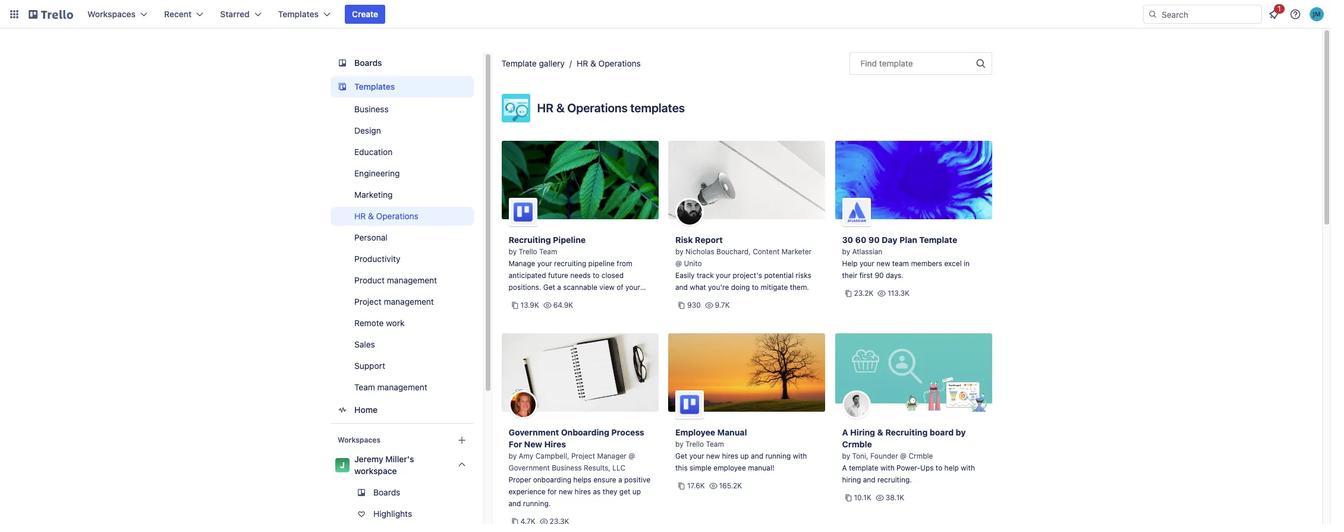 Task type: locate. For each thing, give the bounding box(es) containing it.
highlights
[[373, 509, 412, 519]]

2 vertical spatial team
[[706, 440, 724, 449]]

0 vertical spatial management
[[387, 275, 437, 285]]

to down project's
[[752, 283, 759, 292]]

0 horizontal spatial template
[[501, 58, 537, 68]]

boards
[[354, 58, 382, 68], [373, 487, 400, 498]]

&
[[590, 58, 596, 68], [556, 101, 565, 115], [368, 211, 374, 221], [877, 427, 883, 438]]

0 vertical spatial business
[[354, 104, 388, 114]]

2 vertical spatial your
[[689, 452, 704, 461]]

engineering link
[[330, 164, 474, 183]]

1 vertical spatial template
[[919, 235, 957, 245]]

2 horizontal spatial team
[[706, 440, 724, 449]]

1 horizontal spatial workspaces
[[337, 436, 380, 445]]

government
[[509, 427, 559, 438], [509, 464, 550, 473]]

what
[[690, 283, 706, 292]]

hr & operations down marketing on the left
[[354, 211, 418, 221]]

trello for recruiting pipeline
[[519, 247, 537, 256]]

and up manual! on the right
[[751, 452, 763, 461]]

trello down trello team icon
[[519, 247, 537, 256]]

llc
[[612, 464, 625, 473]]

a left hiring
[[842, 427, 848, 438]]

1 vertical spatial 90
[[875, 271, 884, 280]]

by down risk
[[675, 247, 683, 256]]

0 vertical spatial boards
[[354, 58, 382, 68]]

a up the hiring
[[842, 464, 847, 473]]

trello inside recruiting pipeline by trello team
[[519, 247, 537, 256]]

0 vertical spatial to
[[752, 283, 759, 292]]

by down "30"
[[842, 247, 850, 256]]

team inside recruiting pipeline by trello team
[[539, 247, 557, 256]]

Search field
[[1157, 5, 1261, 23]]

a
[[618, 476, 622, 485]]

1 vertical spatial team
[[354, 382, 375, 392]]

0 vertical spatial workspaces
[[87, 9, 136, 19]]

template
[[501, 58, 537, 68], [919, 235, 957, 245]]

potential
[[764, 271, 794, 280]]

0 horizontal spatial templates
[[278, 9, 319, 19]]

by inside employee manual by trello team get your new hires up and running with this simple employee manual!
[[675, 440, 683, 449]]

0 vertical spatial up
[[740, 452, 749, 461]]

1 vertical spatial government
[[509, 464, 550, 473]]

workspaces button
[[80, 5, 155, 24]]

0 vertical spatial boards link
[[330, 52, 474, 74]]

1 vertical spatial to
[[936, 464, 942, 473]]

template left gallery
[[501, 58, 537, 68]]

help
[[842, 259, 858, 268]]

government onboarding process for new hires by amy campbell, project manager @ government business results, llc proper onboarding helps ensure a positive experience for new hires as they get up and running.
[[509, 427, 650, 508]]

& up personal
[[368, 211, 374, 221]]

recruiting pipeline by trello team
[[509, 235, 586, 256]]

hr & operations link up hr & operations templates
[[577, 58, 641, 68]]

to right ups
[[936, 464, 942, 473]]

team inside employee manual by trello team get your new hires up and running with this simple employee manual!
[[706, 440, 724, 449]]

1 horizontal spatial templates
[[354, 81, 395, 92]]

by up get
[[675, 440, 683, 449]]

project inside 'government onboarding process for new hires by amy campbell, project manager @ government business results, llc proper onboarding helps ensure a positive experience for new hires as they get up and running.'
[[571, 452, 595, 461]]

0 vertical spatial trello
[[519, 247, 537, 256]]

1 horizontal spatial hires
[[722, 452, 738, 461]]

with inside employee manual by trello team get your new hires up and running with this simple employee manual!
[[793, 452, 807, 461]]

crmble up ups
[[909, 452, 933, 461]]

team down pipeline
[[539, 247, 557, 256]]

business up the design on the left top of page
[[354, 104, 388, 114]]

2 horizontal spatial @
[[900, 452, 907, 461]]

& right gallery
[[590, 58, 596, 68]]

create a workspace image
[[454, 433, 469, 448]]

with down founder
[[880, 464, 895, 473]]

hiring
[[850, 427, 875, 438]]

trello team image
[[675, 391, 704, 419]]

management down productivity link
[[387, 275, 437, 285]]

2 vertical spatial operations
[[376, 211, 418, 221]]

new inside employee manual by trello team get your new hires up and running with this simple employee manual!
[[706, 452, 720, 461]]

1 vertical spatial boards link
[[330, 483, 474, 502]]

education link
[[330, 143, 474, 162]]

hires inside 'government onboarding process for new hires by amy campbell, project manager @ government business results, llc proper onboarding helps ensure a positive experience for new hires as they get up and running.'
[[575, 487, 591, 496]]

0 vertical spatial team
[[539, 247, 557, 256]]

remote work link
[[330, 314, 474, 333]]

template gallery link
[[501, 58, 565, 68]]

template inside 30 60 90 day plan template by atlassian help your new team members excel in their first 90 days.
[[919, 235, 957, 245]]

0 horizontal spatial recruiting
[[509, 235, 551, 245]]

template up the members
[[919, 235, 957, 245]]

@
[[675, 259, 682, 268], [629, 452, 635, 461], [900, 452, 907, 461]]

up
[[740, 452, 749, 461], [632, 487, 641, 496]]

0 vertical spatial templates
[[278, 9, 319, 19]]

1 vertical spatial hr & operations
[[354, 211, 418, 221]]

with right help
[[961, 464, 975, 473]]

0 vertical spatial hr
[[577, 58, 588, 68]]

1 horizontal spatial new
[[706, 452, 720, 461]]

up inside 'government onboarding process for new hires by amy campbell, project manager @ government business results, llc proper onboarding helps ensure a positive experience for new hires as they get up and running.'
[[632, 487, 641, 496]]

1 horizontal spatial recruiting
[[885, 427, 928, 438]]

1 vertical spatial hr
[[537, 101, 554, 115]]

0 horizontal spatial hires
[[575, 487, 591, 496]]

1 vertical spatial templates
[[354, 81, 395, 92]]

1 vertical spatial management
[[383, 297, 434, 307]]

government up new at the left
[[509, 427, 559, 438]]

1 horizontal spatial to
[[936, 464, 942, 473]]

by down "for"
[[509, 452, 517, 461]]

team management link
[[330, 378, 474, 397]]

@ right manager
[[629, 452, 635, 461]]

90 right the first
[[875, 271, 884, 280]]

1 vertical spatial crmble
[[909, 452, 933, 461]]

management down the "support" link
[[377, 382, 427, 392]]

up right get
[[632, 487, 641, 496]]

management
[[387, 275, 437, 285], [383, 297, 434, 307], [377, 382, 427, 392]]

management for team management
[[377, 382, 427, 392]]

government down amy
[[509, 464, 550, 473]]

trello
[[519, 247, 537, 256], [685, 440, 704, 449]]

1 horizontal spatial template
[[879, 58, 913, 68]]

0 vertical spatial template
[[501, 58, 537, 68]]

@ inside a hiring & recruiting board by crmble by toni, founder @ crmble a template with power-ups to help with hiring and recruiting.
[[900, 452, 907, 461]]

project
[[354, 297, 381, 307], [571, 452, 595, 461]]

1 vertical spatial template
[[849, 464, 878, 473]]

0 vertical spatial hr & operations
[[577, 58, 641, 68]]

hires down helps
[[575, 487, 591, 496]]

0 vertical spatial new
[[876, 259, 890, 268]]

risks
[[796, 271, 811, 280]]

and right the hiring
[[863, 476, 876, 485]]

a hiring & recruiting board by crmble by toni, founder @ crmble a template with power-ups to help with hiring and recruiting.
[[842, 427, 975, 485]]

1 horizontal spatial business
[[552, 464, 582, 473]]

new
[[876, 259, 890, 268], [706, 452, 720, 461], [559, 487, 573, 496]]

930
[[687, 301, 701, 310]]

recruiting down trello team icon
[[509, 235, 551, 245]]

1 vertical spatial trello
[[685, 440, 704, 449]]

0 vertical spatial template
[[879, 58, 913, 68]]

up up employee
[[740, 452, 749, 461]]

0 vertical spatial hires
[[722, 452, 738, 461]]

90
[[868, 235, 880, 245], [875, 271, 884, 280]]

home link
[[330, 399, 474, 421]]

0 horizontal spatial team
[[354, 382, 375, 392]]

1 horizontal spatial template
[[919, 235, 957, 245]]

@ up power- on the right bottom of page
[[900, 452, 907, 461]]

1 horizontal spatial trello
[[685, 440, 704, 449]]

power-
[[897, 464, 920, 473]]

get
[[675, 452, 687, 461]]

0 horizontal spatial your
[[689, 452, 704, 461]]

employee manual by trello team get your new hires up and running with this simple employee manual!
[[675, 427, 807, 473]]

workspaces
[[87, 9, 136, 19], [337, 436, 380, 445]]

new up days.
[[876, 259, 890, 268]]

by down trello team icon
[[509, 247, 517, 256]]

crmble up "toni,"
[[842, 439, 872, 449]]

1 vertical spatial hires
[[575, 487, 591, 496]]

and down the easily
[[675, 283, 688, 292]]

management for project management
[[383, 297, 434, 307]]

marketing
[[354, 190, 392, 200]]

project management link
[[330, 292, 474, 312]]

new right for
[[559, 487, 573, 496]]

1 notification image
[[1267, 7, 1281, 21]]

jeremy
[[354, 454, 383, 464]]

in
[[964, 259, 970, 268]]

workspace
[[354, 466, 397, 476]]

2 horizontal spatial with
[[961, 464, 975, 473]]

management for product management
[[387, 275, 437, 285]]

to
[[752, 283, 759, 292], [936, 464, 942, 473]]

with right running
[[793, 452, 807, 461]]

1 horizontal spatial @
[[675, 259, 682, 268]]

hr & operations link
[[577, 58, 641, 68], [330, 207, 474, 226]]

team down manual
[[706, 440, 724, 449]]

positive
[[624, 476, 650, 485]]

1 vertical spatial up
[[632, 487, 641, 496]]

1 vertical spatial operations
[[567, 101, 628, 115]]

0 vertical spatial your
[[860, 259, 874, 268]]

primary element
[[0, 0, 1331, 29]]

0 horizontal spatial workspaces
[[87, 9, 136, 19]]

crmble
[[842, 439, 872, 449], [909, 452, 933, 461]]

and inside employee manual by trello team get your new hires up and running with this simple employee manual!
[[751, 452, 763, 461]]

your up simple
[[689, 452, 704, 461]]

toni,
[[852, 452, 868, 461]]

2 horizontal spatial new
[[876, 259, 890, 268]]

0 horizontal spatial new
[[559, 487, 573, 496]]

hr & operations link down marketing link
[[330, 207, 474, 226]]

1 horizontal spatial hr
[[537, 101, 554, 115]]

0 vertical spatial government
[[509, 427, 559, 438]]

0 vertical spatial 90
[[868, 235, 880, 245]]

product management
[[354, 275, 437, 285]]

recruiting up founder
[[885, 427, 928, 438]]

template down "toni,"
[[849, 464, 878, 473]]

templates right starred dropdown button on the top of the page
[[278, 9, 319, 19]]

hr right the hr & operations icon
[[537, 101, 554, 115]]

1 vertical spatial boards
[[373, 487, 400, 498]]

0 vertical spatial recruiting
[[509, 235, 551, 245]]

template board image
[[335, 80, 349, 94]]

hr right gallery
[[577, 58, 588, 68]]

starred
[[220, 9, 250, 19]]

0 horizontal spatial up
[[632, 487, 641, 496]]

90 right the '60'
[[868, 235, 880, 245]]

boards link up highlights link
[[330, 483, 474, 502]]

1 horizontal spatial project
[[571, 452, 595, 461]]

0 vertical spatial a
[[842, 427, 848, 438]]

by
[[509, 247, 517, 256], [675, 247, 683, 256], [842, 247, 850, 256], [956, 427, 966, 438], [675, 440, 683, 449], [509, 452, 517, 461], [842, 452, 850, 461]]

trello down employee
[[685, 440, 704, 449]]

1 vertical spatial business
[[552, 464, 582, 473]]

boards link up templates link
[[330, 52, 474, 74]]

1 vertical spatial recruiting
[[885, 427, 928, 438]]

1 vertical spatial hr & operations link
[[330, 207, 474, 226]]

2 vertical spatial management
[[377, 382, 427, 392]]

hr up personal
[[354, 211, 365, 221]]

education
[[354, 147, 392, 157]]

atlassian
[[852, 247, 882, 256]]

templates inside the "templates" popup button
[[278, 9, 319, 19]]

& right hiring
[[877, 427, 883, 438]]

2 horizontal spatial your
[[860, 259, 874, 268]]

hires up employee
[[722, 452, 738, 461]]

0 vertical spatial project
[[354, 297, 381, 307]]

jeremy miller (jeremymiller198) image
[[1310, 7, 1324, 21]]

business down campbell,
[[552, 464, 582, 473]]

board
[[930, 427, 954, 438]]

1 horizontal spatial hr & operations
[[577, 58, 641, 68]]

0 horizontal spatial hr & operations
[[354, 211, 418, 221]]

1 vertical spatial project
[[571, 452, 595, 461]]

0 vertical spatial hr & operations link
[[577, 58, 641, 68]]

boards link
[[330, 52, 474, 74], [330, 483, 474, 502]]

recent
[[164, 9, 192, 19]]

new up simple
[[706, 452, 720, 461]]

templates right template board icon
[[354, 81, 395, 92]]

team
[[892, 259, 909, 268]]

gallery
[[539, 58, 565, 68]]

2 vertical spatial new
[[559, 487, 573, 496]]

1 horizontal spatial hr & operations link
[[577, 58, 641, 68]]

jeremy miller's workspace
[[354, 454, 414, 476]]

find
[[861, 58, 877, 68]]

hr
[[577, 58, 588, 68], [537, 101, 554, 115], [354, 211, 365, 221]]

project up results, on the left bottom
[[571, 452, 595, 461]]

amy campbell, project manager @ government business results, llc image
[[509, 391, 537, 419]]

team down support
[[354, 382, 375, 392]]

team management
[[354, 382, 427, 392]]

2 vertical spatial hr
[[354, 211, 365, 221]]

get
[[619, 487, 630, 496]]

project management
[[354, 297, 434, 307]]

your up you're
[[716, 271, 731, 280]]

running
[[765, 452, 791, 461]]

boards right board image
[[354, 58, 382, 68]]

operations
[[598, 58, 641, 68], [567, 101, 628, 115], [376, 211, 418, 221]]

1 horizontal spatial up
[[740, 452, 749, 461]]

0 horizontal spatial trello
[[519, 247, 537, 256]]

1 vertical spatial new
[[706, 452, 720, 461]]

templates inside templates link
[[354, 81, 395, 92]]

9.7k
[[715, 301, 730, 310]]

new inside 'government onboarding process for new hires by amy campbell, project manager @ government business results, llc proper onboarding helps ensure a positive experience for new hires as they get up and running.'
[[559, 487, 573, 496]]

and inside a hiring & recruiting board by crmble by toni, founder @ crmble a template with power-ups to help with hiring and recruiting.
[[863, 476, 876, 485]]

template right find
[[879, 58, 913, 68]]

boards up highlights
[[373, 487, 400, 498]]

1 vertical spatial a
[[842, 464, 847, 473]]

trello team image
[[509, 198, 537, 226]]

0 horizontal spatial @
[[629, 452, 635, 461]]

templates
[[278, 9, 319, 19], [354, 81, 395, 92]]

days.
[[886, 271, 904, 280]]

and down experience
[[509, 499, 521, 508]]

your down atlassian
[[860, 259, 874, 268]]

hr & operations up hr & operations templates
[[577, 58, 641, 68]]

management down 'product management' link
[[383, 297, 434, 307]]

@ up the easily
[[675, 259, 682, 268]]

hr & operations icon image
[[501, 94, 530, 122]]

recruiting inside recruiting pipeline by trello team
[[509, 235, 551, 245]]

template inside field
[[879, 58, 913, 68]]

1 government from the top
[[509, 427, 559, 438]]

0 horizontal spatial to
[[752, 283, 759, 292]]

1 horizontal spatial your
[[716, 271, 731, 280]]

sales link
[[330, 335, 474, 354]]

30 60 90 day plan template by atlassian help your new team members excel in their first 90 days.
[[842, 235, 970, 280]]

marketer
[[782, 247, 812, 256]]

project up remote
[[354, 297, 381, 307]]

@ inside 'government onboarding process for new hires by amy campbell, project manager @ government business results, llc proper onboarding helps ensure a positive experience for new hires as they get up and running.'
[[629, 452, 635, 461]]

1 horizontal spatial team
[[539, 247, 557, 256]]

and inside 'government onboarding process for new hires by amy campbell, project manager @ government business results, llc proper onboarding helps ensure a positive experience for new hires as they get up and running.'
[[509, 499, 521, 508]]

trello inside employee manual by trello team get your new hires up and running with this simple employee manual!
[[685, 440, 704, 449]]

0 horizontal spatial with
[[793, 452, 807, 461]]

a
[[842, 427, 848, 438], [842, 464, 847, 473]]

1 vertical spatial your
[[716, 271, 731, 280]]

0 horizontal spatial template
[[849, 464, 878, 473]]



Task type: vqa. For each thing, say whether or not it's contained in the screenshot.
Templates
yes



Task type: describe. For each thing, give the bounding box(es) containing it.
results,
[[584, 464, 610, 473]]

& right the hr & operations icon
[[556, 101, 565, 115]]

manager
[[597, 452, 627, 461]]

support
[[354, 361, 385, 371]]

for
[[547, 487, 557, 496]]

unito
[[684, 259, 702, 268]]

64.9k
[[553, 301, 573, 310]]

165.2k
[[719, 482, 742, 490]]

trello for employee manual
[[685, 440, 704, 449]]

38.1k
[[886, 493, 904, 502]]

productivity
[[354, 254, 400, 264]]

and inside risk report by nicholas bouchard, content marketer @ unito easily track your project's potential risks and what you're doing to mitigate them.
[[675, 283, 688, 292]]

home image
[[335, 403, 349, 417]]

1 a from the top
[[842, 427, 848, 438]]

founder
[[870, 452, 898, 461]]

search image
[[1148, 10, 1157, 19]]

team for employee
[[706, 440, 724, 449]]

your inside risk report by nicholas bouchard, content marketer @ unito easily track your project's potential risks and what you're doing to mitigate them.
[[716, 271, 731, 280]]

recruiting inside a hiring & recruiting board by crmble by toni, founder @ crmble a template with power-ups to help with hiring and recruiting.
[[885, 427, 928, 438]]

plan
[[899, 235, 917, 245]]

by inside recruiting pipeline by trello team
[[509, 247, 517, 256]]

remote work
[[354, 318, 404, 328]]

boards for 1st boards link from the top of the page
[[354, 58, 382, 68]]

nicholas bouchard, content marketer @ unito image
[[675, 198, 704, 226]]

template inside a hiring & recruiting board by crmble by toni, founder @ crmble a template with power-ups to help with hiring and recruiting.
[[849, 464, 878, 473]]

23.2k
[[854, 289, 873, 298]]

to inside a hiring & recruiting board by crmble by toni, founder @ crmble a template with power-ups to help with hiring and recruiting.
[[936, 464, 942, 473]]

2 horizontal spatial hr
[[577, 58, 588, 68]]

by inside 'government onboarding process for new hires by amy campbell, project manager @ government business results, llc proper onboarding helps ensure a positive experience for new hires as they get up and running.'
[[509, 452, 517, 461]]

open information menu image
[[1289, 8, 1301, 20]]

ensure
[[593, 476, 616, 485]]

design
[[354, 125, 381, 136]]

back to home image
[[29, 5, 73, 24]]

product management link
[[330, 271, 474, 290]]

employee
[[675, 427, 715, 438]]

business inside 'government onboarding process for new hires by amy campbell, project manager @ government business results, llc proper onboarding helps ensure a positive experience for new hires as they get up and running.'
[[552, 464, 582, 473]]

1 boards link from the top
[[330, 52, 474, 74]]

onboarding
[[561, 427, 609, 438]]

risk report by nicholas bouchard, content marketer @ unito easily track your project's potential risks and what you're doing to mitigate them.
[[675, 235, 812, 292]]

by inside 30 60 90 day plan template by atlassian help your new team members excel in their first 90 days.
[[842, 247, 850, 256]]

17.6k
[[687, 482, 705, 490]]

running.
[[523, 499, 551, 508]]

your inside 30 60 90 day plan template by atlassian help your new team members excel in their first 90 days.
[[860, 259, 874, 268]]

home
[[354, 405, 377, 415]]

their
[[842, 271, 857, 280]]

2 government from the top
[[509, 464, 550, 473]]

product
[[354, 275, 384, 285]]

60
[[855, 235, 866, 245]]

starred button
[[213, 5, 269, 24]]

13.9k
[[520, 301, 539, 310]]

Find template field
[[849, 52, 992, 75]]

by right board at right bottom
[[956, 427, 966, 438]]

0 vertical spatial operations
[[598, 58, 641, 68]]

boards for 2nd boards link from the top
[[373, 487, 400, 498]]

1 vertical spatial workspaces
[[337, 436, 380, 445]]

1 horizontal spatial with
[[880, 464, 895, 473]]

2 boards link from the top
[[330, 483, 474, 502]]

onboarding
[[533, 476, 571, 485]]

30
[[842, 235, 853, 245]]

ups
[[920, 464, 934, 473]]

toni, founder @ crmble image
[[842, 391, 871, 419]]

engineering
[[354, 168, 400, 178]]

0 horizontal spatial hr
[[354, 211, 365, 221]]

nicholas
[[685, 247, 714, 256]]

templates
[[630, 101, 685, 115]]

board image
[[335, 56, 349, 70]]

amy
[[519, 452, 533, 461]]

atlassian image
[[842, 198, 871, 226]]

0 horizontal spatial business
[[354, 104, 388, 114]]

new inside 30 60 90 day plan template by atlassian help your new team members excel in their first 90 days.
[[876, 259, 890, 268]]

you're
[[708, 283, 729, 292]]

0 horizontal spatial hr & operations link
[[330, 207, 474, 226]]

first
[[859, 271, 873, 280]]

campbell,
[[535, 452, 569, 461]]

@ inside risk report by nicholas bouchard, content marketer @ unito easily track your project's potential risks and what you're doing to mitigate them.
[[675, 259, 682, 268]]

j
[[340, 460, 345, 470]]

templates button
[[271, 5, 338, 24]]

business link
[[330, 100, 474, 119]]

proper
[[509, 476, 531, 485]]

this
[[675, 464, 688, 473]]

hires inside employee manual by trello team get your new hires up and running with this simple employee manual!
[[722, 452, 738, 461]]

doing
[[731, 283, 750, 292]]

work
[[386, 318, 404, 328]]

template gallery
[[501, 58, 565, 68]]

hires
[[544, 439, 566, 449]]

team for recruiting
[[539, 247, 557, 256]]

recent button
[[157, 5, 211, 24]]

create
[[352, 9, 378, 19]]

hiring
[[842, 476, 861, 485]]

mitigate
[[761, 283, 788, 292]]

& inside a hiring & recruiting board by crmble by toni, founder @ crmble a template with power-ups to help with hiring and recruiting.
[[877, 427, 883, 438]]

personal
[[354, 232, 387, 243]]

productivity link
[[330, 250, 474, 269]]

they
[[603, 487, 617, 496]]

templates link
[[330, 76, 474, 97]]

to inside risk report by nicholas bouchard, content marketer @ unito easily track your project's potential risks and what you're doing to mitigate them.
[[752, 283, 759, 292]]

by inside risk report by nicholas bouchard, content marketer @ unito easily track your project's potential risks and what you're doing to mitigate them.
[[675, 247, 683, 256]]

hr & operations templates
[[537, 101, 685, 115]]

1 horizontal spatial crmble
[[909, 452, 933, 461]]

process
[[611, 427, 644, 438]]

risk
[[675, 235, 693, 245]]

up inside employee manual by trello team get your new hires up and running with this simple employee manual!
[[740, 452, 749, 461]]

members
[[911, 259, 942, 268]]

content
[[753, 247, 780, 256]]

project's
[[733, 271, 762, 280]]

find template
[[861, 58, 913, 68]]

them.
[[790, 283, 809, 292]]

2 a from the top
[[842, 464, 847, 473]]

recruiting.
[[878, 476, 912, 485]]

new
[[524, 439, 542, 449]]

0 horizontal spatial project
[[354, 297, 381, 307]]

for
[[509, 439, 522, 449]]

your inside employee manual by trello team get your new hires up and running with this simple employee manual!
[[689, 452, 704, 461]]

manual
[[717, 427, 747, 438]]

excel
[[944, 259, 962, 268]]

0 horizontal spatial crmble
[[842, 439, 872, 449]]

remote
[[354, 318, 383, 328]]

workspaces inside dropdown button
[[87, 9, 136, 19]]

by left "toni,"
[[842, 452, 850, 461]]

bouchard,
[[716, 247, 751, 256]]

10.1k
[[854, 493, 871, 502]]



